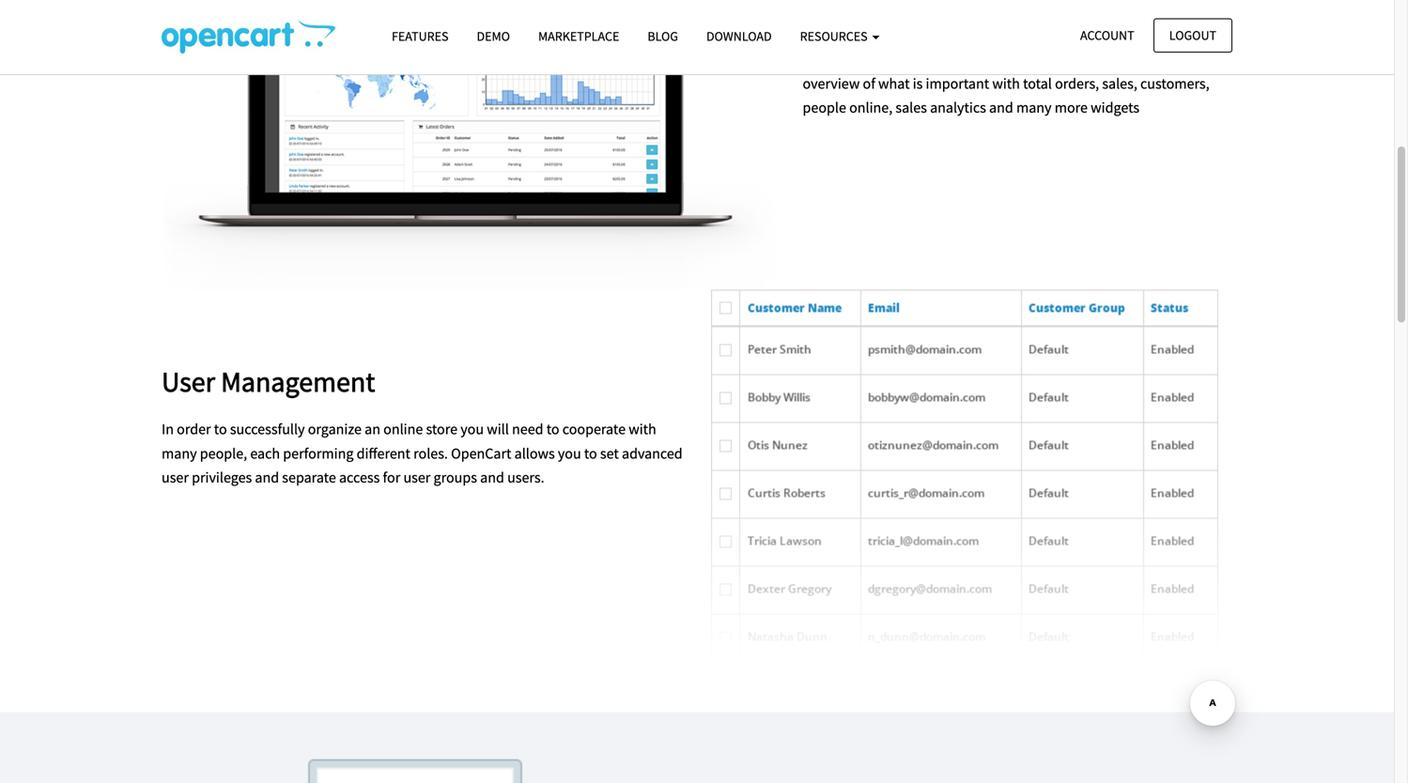 Task type: vqa. For each thing, say whether or not it's contained in the screenshot.
the users.
yes



Task type: locate. For each thing, give the bounding box(es) containing it.
1 horizontal spatial user
[[404, 468, 431, 487]]

2 a from the left
[[1156, 50, 1164, 69]]

0 vertical spatial many
[[1017, 98, 1052, 117]]

0 horizontal spatial a
[[1065, 50, 1072, 69]]

important up analytics
[[926, 74, 990, 93]]

1 vertical spatial with
[[629, 420, 657, 439]]

1 a from the left
[[1065, 50, 1072, 69]]

orders,
[[1055, 74, 1100, 93]]

1 horizontal spatial with
[[993, 74, 1021, 93]]

with down available
[[993, 74, 1021, 93]]

with inside all the important information available at a glimpse. get a full overview of what is important with total orders, sales, customers, people online, sales analytics and many more widgets
[[993, 74, 1021, 93]]

cooperate
[[563, 420, 626, 439]]

each
[[250, 444, 280, 463]]

widgets
[[1091, 98, 1140, 117]]

resources
[[800, 28, 871, 45]]

roles.
[[414, 444, 448, 463]]

order
[[177, 420, 211, 439]]

demo link
[[463, 20, 524, 53]]

total
[[1024, 74, 1052, 93]]

many down the total at the right of page
[[1017, 98, 1052, 117]]

important
[[846, 50, 909, 69], [926, 74, 990, 93]]

you up the opencart in the left of the page
[[461, 420, 484, 439]]

and right analytics
[[990, 98, 1014, 117]]

opencart - features image
[[162, 20, 336, 54]]

0 horizontal spatial user
[[162, 468, 189, 487]]

1 horizontal spatial you
[[558, 444, 581, 463]]

important up of
[[846, 50, 909, 69]]

1 horizontal spatial a
[[1156, 50, 1164, 69]]

opencart
[[451, 444, 512, 463]]

and down the opencart in the left of the page
[[480, 468, 505, 487]]

a left full
[[1156, 50, 1164, 69]]

blog
[[648, 28, 678, 45]]

store
[[426, 420, 458, 439]]

overview
[[803, 74, 860, 93]]

customers,
[[1141, 74, 1210, 93]]

a
[[1065, 50, 1072, 69], [1156, 50, 1164, 69]]

features link
[[378, 20, 463, 53]]

with
[[993, 74, 1021, 93], [629, 420, 657, 439]]

information
[[912, 50, 987, 69]]

2 horizontal spatial and
[[990, 98, 1014, 117]]

set
[[600, 444, 619, 463]]

1 vertical spatial many
[[162, 444, 197, 463]]

many inside all the important information available at a glimpse. get a full overview of what is important with total orders, sales, customers, people online, sales analytics and many more widgets
[[1017, 98, 1052, 117]]

people,
[[200, 444, 247, 463]]

many down in
[[162, 444, 197, 463]]

0 horizontal spatial to
[[214, 420, 227, 439]]

logout
[[1170, 27, 1217, 44]]

1 horizontal spatial many
[[1017, 98, 1052, 117]]

to
[[214, 420, 227, 439], [547, 420, 560, 439], [584, 444, 597, 463]]

all the important information available at a glimpse. get a full overview of what is important with total orders, sales, customers, people online, sales analytics and many more widgets
[[803, 50, 1210, 117]]

and down each
[[255, 468, 279, 487]]

0 horizontal spatial with
[[629, 420, 657, 439]]

you down the cooperate
[[558, 444, 581, 463]]

user right for
[[404, 468, 431, 487]]

separate
[[282, 468, 336, 487]]

1 horizontal spatial important
[[926, 74, 990, 93]]

user left privileges
[[162, 468, 189, 487]]

many
[[1017, 98, 1052, 117], [162, 444, 197, 463]]

management
[[221, 364, 375, 400]]

0 vertical spatial important
[[846, 50, 909, 69]]

a right 'at'
[[1065, 50, 1072, 69]]

need
[[512, 420, 544, 439]]

with up advanced
[[629, 420, 657, 439]]

all
[[803, 50, 819, 69]]

to left the set
[[584, 444, 597, 463]]

to right the need
[[547, 420, 560, 439]]

0 vertical spatial you
[[461, 420, 484, 439]]

0 horizontal spatial you
[[461, 420, 484, 439]]

0 horizontal spatial many
[[162, 444, 197, 463]]

different
[[357, 444, 411, 463]]

performing
[[283, 444, 354, 463]]

user
[[162, 468, 189, 487], [404, 468, 431, 487]]

access
[[339, 468, 380, 487]]

in
[[162, 420, 174, 439]]

people
[[803, 98, 847, 117]]

users.
[[508, 468, 545, 487]]

at
[[1049, 50, 1062, 69]]

successfully
[[230, 420, 305, 439]]

1 vertical spatial you
[[558, 444, 581, 463]]

more
[[1055, 98, 1088, 117]]

full
[[1167, 50, 1187, 69]]

and
[[990, 98, 1014, 117], [255, 468, 279, 487], [480, 468, 505, 487]]

0 vertical spatial with
[[993, 74, 1021, 93]]

1 horizontal spatial to
[[547, 420, 560, 439]]

you
[[461, 420, 484, 439], [558, 444, 581, 463]]

with inside 'in order to successfully organize an online store you will need to cooperate with many people, each performing different roles. opencart allows you to set advanced user privileges and separate access for user groups and users.'
[[629, 420, 657, 439]]

user management image
[[711, 290, 1219, 666]]

to up people,
[[214, 420, 227, 439]]



Task type: describe. For each thing, give the bounding box(es) containing it.
online
[[384, 420, 423, 439]]

available
[[990, 50, 1046, 69]]

1 vertical spatial important
[[926, 74, 990, 93]]

an
[[365, 420, 381, 439]]

download link
[[693, 20, 786, 53]]

many inside 'in order to successfully organize an online store you will need to cooperate with many people, each performing different roles. opencart allows you to set advanced user privileges and separate access for user groups and users.'
[[162, 444, 197, 463]]

and inside all the important information available at a glimpse. get a full overview of what is important with total orders, sales, customers, people online, sales analytics and many more widgets
[[990, 98, 1014, 117]]

0 horizontal spatial important
[[846, 50, 909, 69]]

blog link
[[634, 20, 693, 53]]

groups
[[434, 468, 477, 487]]

advanced
[[622, 444, 683, 463]]

privileges
[[192, 468, 252, 487]]

analytics
[[930, 98, 987, 117]]

demo
[[477, 28, 510, 45]]

the
[[822, 50, 843, 69]]

glimpse.
[[1075, 50, 1129, 69]]

sales
[[896, 98, 927, 117]]

marketplace link
[[524, 20, 634, 53]]

organize
[[308, 420, 362, 439]]

logout link
[[1154, 18, 1233, 53]]

will
[[487, 420, 509, 439]]

get
[[1132, 50, 1153, 69]]

of
[[863, 74, 876, 93]]

for
[[383, 468, 401, 487]]

user management
[[162, 364, 375, 400]]

features
[[392, 28, 449, 45]]

administrator dashboard image
[[162, 0, 775, 290]]

download
[[707, 28, 772, 45]]

2 horizontal spatial to
[[584, 444, 597, 463]]

what
[[879, 74, 910, 93]]

account
[[1081, 27, 1135, 44]]

sales,
[[1103, 74, 1138, 93]]

0 horizontal spatial and
[[255, 468, 279, 487]]

1 user from the left
[[162, 468, 189, 487]]

resources link
[[786, 20, 894, 53]]

multi store image
[[162, 760, 669, 784]]

1 horizontal spatial and
[[480, 468, 505, 487]]

is
[[913, 74, 923, 93]]

in order to successfully organize an online store you will need to cooperate with many people, each performing different roles. opencart allows you to set advanced user privileges and separate access for user groups and users.
[[162, 420, 683, 487]]

online,
[[850, 98, 893, 117]]

marketplace
[[538, 28, 620, 45]]

account link
[[1065, 18, 1151, 53]]

user
[[162, 364, 215, 400]]

allows
[[515, 444, 555, 463]]

2 user from the left
[[404, 468, 431, 487]]



